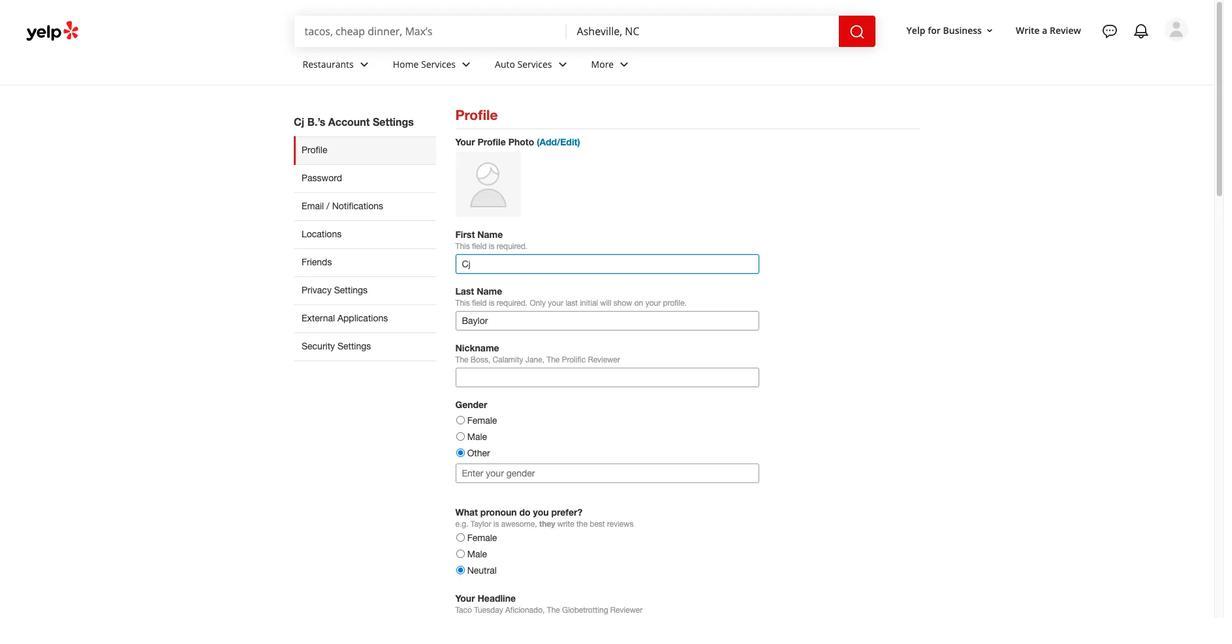 Task type: describe. For each thing, give the bounding box(es) containing it.
last name this field is required. only your last initial will show on your profile.
[[455, 286, 687, 308]]

16 chevron down v2 image
[[984, 25, 995, 36]]

/
[[326, 201, 330, 212]]

First Name text field
[[455, 255, 759, 274]]

prefer?
[[551, 507, 583, 518]]

review
[[1050, 24, 1081, 36]]

external
[[302, 313, 335, 324]]

friends link
[[294, 249, 436, 277]]

24 chevron down v2 image
[[616, 57, 632, 72]]

notifications image
[[1133, 24, 1149, 39]]

settings for privacy settings
[[334, 285, 368, 296]]

required. for first
[[497, 242, 528, 251]]

privacy settings link
[[294, 277, 436, 305]]

yelp for business
[[907, 24, 982, 36]]

Find text field
[[305, 24, 556, 39]]

Other radio
[[456, 449, 465, 458]]

your profile photo (add/edit)
[[455, 136, 580, 148]]

24 chevron down v2 image for restaurants
[[356, 57, 372, 72]]

security settings link
[[294, 333, 436, 362]]

profile.
[[663, 299, 687, 308]]

best
[[590, 520, 605, 529]]

restaurants link
[[292, 47, 382, 85]]

is for last
[[489, 299, 495, 308]]

they
[[539, 520, 555, 529]]

password
[[302, 173, 342, 183]]

search image
[[849, 24, 865, 40]]

security settings
[[302, 341, 371, 352]]

auto services link
[[484, 47, 581, 85]]

services for auto services
[[517, 58, 552, 70]]

will
[[600, 299, 611, 308]]

friends
[[302, 257, 332, 268]]

boss,
[[471, 356, 490, 365]]

male for male radio
[[467, 550, 487, 560]]

business
[[943, 24, 982, 36]]

e.g.
[[455, 520, 468, 529]]

other
[[467, 449, 490, 459]]

profile left photo at left top
[[478, 136, 506, 148]]

on
[[634, 299, 643, 308]]

last
[[455, 286, 474, 297]]

the
[[577, 520, 588, 529]]

write
[[557, 520, 574, 529]]

email / notifications link
[[294, 193, 436, 221]]

applications
[[337, 313, 388, 324]]

privacy settings
[[302, 285, 368, 296]]

Neutral radio
[[456, 567, 465, 575]]

field for first
[[472, 242, 487, 251]]

is for first
[[489, 242, 495, 251]]

name for last
[[477, 286, 502, 297]]

show
[[614, 299, 632, 308]]

Near text field
[[577, 24, 828, 39]]

(add/edit) link
[[537, 136, 580, 148]]

restaurants
[[303, 58, 354, 70]]

nickname the boss, calamity jane, the prolific reviewer
[[455, 343, 620, 365]]

external applications
[[302, 313, 388, 324]]

only
[[530, 299, 546, 308]]

gender
[[455, 400, 487, 411]]

cj b.'s account settings
[[294, 116, 414, 128]]

this for last
[[455, 299, 470, 308]]

messages image
[[1102, 24, 1118, 39]]

privacy
[[302, 285, 332, 296]]

the left boss, at the bottom
[[455, 356, 468, 365]]

aficionado,
[[505, 606, 545, 616]]

Your Headline text field
[[455, 619, 759, 619]]

external applications link
[[294, 305, 436, 333]]



Task type: vqa. For each thing, say whether or not it's contained in the screenshot.
2nd the required. from the top
yes



Task type: locate. For each thing, give the bounding box(es) containing it.
2 this from the top
[[455, 299, 470, 308]]

the right aficionado,
[[547, 606, 560, 616]]

name inside first name this field is required.
[[477, 229, 503, 240]]

services right the home
[[421, 58, 456, 70]]

is inside what pronoun do you prefer? e.g. taylor is awesome, they write the best reviews
[[493, 520, 499, 529]]

none field find
[[305, 24, 556, 39]]

first name this field is required.
[[455, 229, 528, 251]]

1 female radio from the top
[[456, 417, 465, 425]]

taco
[[455, 606, 472, 616]]

services right auto
[[517, 58, 552, 70]]

password link
[[294, 165, 436, 193]]

female down gender
[[467, 416, 497, 426]]

1 services from the left
[[421, 58, 456, 70]]

your
[[548, 299, 563, 308], [645, 299, 661, 308]]

1 your from the left
[[548, 299, 563, 308]]

settings
[[373, 116, 414, 128], [334, 285, 368, 296], [337, 341, 371, 352]]

female for second female option from the bottom
[[467, 416, 497, 426]]

female down taylor
[[467, 533, 497, 544]]

Enter your gender text field
[[455, 464, 759, 484]]

2 male from the top
[[467, 550, 487, 560]]

female radio down e.g.
[[456, 534, 465, 543]]

Nickname text field
[[455, 368, 759, 388]]

locations
[[302, 229, 342, 240]]

headline
[[478, 593, 516, 605]]

home services
[[393, 58, 456, 70]]

1 horizontal spatial 24 chevron down v2 image
[[458, 57, 474, 72]]

calamity
[[493, 356, 523, 365]]

services inside "link"
[[421, 58, 456, 70]]

is
[[489, 242, 495, 251], [489, 299, 495, 308], [493, 520, 499, 529]]

1 vertical spatial female radio
[[456, 534, 465, 543]]

the for headline
[[547, 606, 560, 616]]

2 vertical spatial is
[[493, 520, 499, 529]]

reviewer up your headline text field
[[610, 606, 643, 616]]

24 chevron down v2 image
[[356, 57, 372, 72], [458, 57, 474, 72], [555, 57, 570, 72]]

1 your from the top
[[455, 136, 475, 148]]

male right male radio
[[467, 550, 487, 560]]

reviewer inside your headline taco tuesday aficionado, the globetrotting reviewer
[[610, 606, 643, 616]]

0 vertical spatial name
[[477, 229, 503, 240]]

2 services from the left
[[517, 58, 552, 70]]

male for male option
[[467, 432, 487, 443]]

the for the
[[547, 356, 560, 365]]

24 chevron down v2 image inside auto services link
[[555, 57, 570, 72]]

prolific
[[562, 356, 586, 365]]

auto services
[[495, 58, 552, 70]]

1 horizontal spatial none field
[[577, 24, 828, 39]]

1 vertical spatial name
[[477, 286, 502, 297]]

locations link
[[294, 221, 436, 249]]

field inside last name this field is required. only your last initial will show on your profile.
[[472, 299, 487, 308]]

this inside last name this field is required. only your last initial will show on your profile.
[[455, 299, 470, 308]]

for
[[928, 24, 941, 36]]

0 horizontal spatial none field
[[305, 24, 556, 39]]

2 female radio from the top
[[456, 534, 465, 543]]

nickname
[[455, 343, 499, 354]]

Male radio
[[456, 550, 465, 559]]

0 vertical spatial required.
[[497, 242, 528, 251]]

more link
[[581, 47, 643, 85]]

yelp for business button
[[901, 19, 1000, 42]]

1 vertical spatial reviewer
[[610, 606, 643, 616]]

24 chevron down v2 image for home services
[[458, 57, 474, 72]]

field for last
[[472, 299, 487, 308]]

2 field from the top
[[472, 299, 487, 308]]

b.'s
[[307, 116, 325, 128]]

name
[[477, 229, 503, 240], [477, 286, 502, 297]]

1 male from the top
[[467, 432, 487, 443]]

24 chevron down v2 image inside restaurants link
[[356, 57, 372, 72]]

name right last
[[477, 286, 502, 297]]

first
[[455, 229, 475, 240]]

home
[[393, 58, 419, 70]]

female for 1st female option from the bottom
[[467, 533, 497, 544]]

1 vertical spatial your
[[455, 593, 475, 605]]

Last Name text field
[[455, 311, 759, 331]]

1 vertical spatial female
[[467, 533, 497, 544]]

required. inside first name this field is required.
[[497, 242, 528, 251]]

none field up home services
[[305, 24, 556, 39]]

globetrotting
[[562, 606, 608, 616]]

you
[[533, 507, 549, 518]]

0 vertical spatial male
[[467, 432, 487, 443]]

required. inside last name this field is required. only your last initial will show on your profile.
[[497, 299, 528, 308]]

name for first
[[477, 229, 503, 240]]

(add/edit)
[[537, 136, 580, 148]]

0 vertical spatial reviewer
[[588, 356, 620, 365]]

settings down the applications
[[337, 341, 371, 352]]

initial
[[580, 299, 598, 308]]

your for your profile photo (add/edit)
[[455, 136, 475, 148]]

1 horizontal spatial your
[[645, 299, 661, 308]]

your headline taco tuesday aficionado, the globetrotting reviewer
[[455, 593, 643, 616]]

1 vertical spatial is
[[489, 299, 495, 308]]

female radio up male option
[[456, 417, 465, 425]]

2 required. from the top
[[497, 299, 528, 308]]

female
[[467, 416, 497, 426], [467, 533, 497, 544]]

0 vertical spatial is
[[489, 242, 495, 251]]

the inside your headline taco tuesday aficionado, the globetrotting reviewer
[[547, 606, 560, 616]]

is inside last name this field is required. only your last initial will show on your profile.
[[489, 299, 495, 308]]

24 chevron down v2 image right the auto services
[[555, 57, 570, 72]]

0 horizontal spatial your
[[548, 299, 563, 308]]

2 vertical spatial settings
[[337, 341, 371, 352]]

this down last
[[455, 299, 470, 308]]

cj b. image
[[1165, 18, 1188, 41]]

None field
[[305, 24, 556, 39], [577, 24, 828, 39]]

jane,
[[525, 356, 544, 365]]

reviewer inside nickname the boss, calamity jane, the prolific reviewer
[[588, 356, 620, 365]]

none field near
[[577, 24, 828, 39]]

2 female from the top
[[467, 533, 497, 544]]

2 horizontal spatial 24 chevron down v2 image
[[555, 57, 570, 72]]

awesome,
[[501, 520, 537, 529]]

reviewer for headline
[[610, 606, 643, 616]]

24 chevron down v2 image for auto services
[[555, 57, 570, 72]]

profile up 'your profile photo (add/edit)'
[[455, 107, 498, 123]]

1 vertical spatial settings
[[334, 285, 368, 296]]

male up the other
[[467, 432, 487, 443]]

your
[[455, 136, 475, 148], [455, 593, 475, 605]]

1 horizontal spatial services
[[517, 58, 552, 70]]

email
[[302, 201, 324, 212]]

None search field
[[294, 16, 878, 47]]

1 vertical spatial required.
[[497, 299, 528, 308]]

reviewer for the
[[588, 356, 620, 365]]

profile down b.'s
[[302, 145, 327, 155]]

what pronoun do you prefer? e.g. taylor is awesome, they write the best reviews
[[455, 507, 634, 529]]

required.
[[497, 242, 528, 251], [497, 299, 528, 308]]

write a review link
[[1011, 19, 1086, 42]]

your inside your headline taco tuesday aficionado, the globetrotting reviewer
[[455, 593, 475, 605]]

1 24 chevron down v2 image from the left
[[356, 57, 372, 72]]

3 24 chevron down v2 image from the left
[[555, 57, 570, 72]]

your up taco
[[455, 593, 475, 605]]

Female radio
[[456, 417, 465, 425], [456, 534, 465, 543]]

1 field from the top
[[472, 242, 487, 251]]

account
[[328, 116, 370, 128]]

2 your from the left
[[645, 299, 661, 308]]

neutral
[[467, 566, 497, 576]]

2 your from the top
[[455, 593, 475, 605]]

0 vertical spatial your
[[455, 136, 475, 148]]

services for home services
[[421, 58, 456, 70]]

this down first
[[455, 242, 470, 251]]

field
[[472, 242, 487, 251], [472, 299, 487, 308]]

email / notifications
[[302, 201, 383, 212]]

reviewer
[[588, 356, 620, 365], [610, 606, 643, 616]]

none field up business categories element
[[577, 24, 828, 39]]

required. for last
[[497, 299, 528, 308]]

settings up 'external applications'
[[334, 285, 368, 296]]

field down first
[[472, 242, 487, 251]]

write a review
[[1016, 24, 1081, 36]]

Male radio
[[456, 433, 465, 441]]

yelp
[[907, 24, 925, 36]]

your left last at the left top of the page
[[548, 299, 563, 308]]

home services link
[[382, 47, 484, 85]]

is inside first name this field is required.
[[489, 242, 495, 251]]

photo
[[508, 136, 534, 148]]

24 chevron down v2 image right restaurants
[[356, 57, 372, 72]]

field inside first name this field is required.
[[472, 242, 487, 251]]

0 vertical spatial this
[[455, 242, 470, 251]]

2 24 chevron down v2 image from the left
[[458, 57, 474, 72]]

24 chevron down v2 image inside home services "link"
[[458, 57, 474, 72]]

security
[[302, 341, 335, 352]]

auto
[[495, 58, 515, 70]]

male
[[467, 432, 487, 443], [467, 550, 487, 560]]

1 none field from the left
[[305, 24, 556, 39]]

services
[[421, 58, 456, 70], [517, 58, 552, 70]]

reviews
[[607, 520, 634, 529]]

1 vertical spatial field
[[472, 299, 487, 308]]

name inside last name this field is required. only your last initial will show on your profile.
[[477, 286, 502, 297]]

field down last
[[472, 299, 487, 308]]

do
[[519, 507, 531, 518]]

the right jane,
[[547, 356, 560, 365]]

settings up profile link
[[373, 116, 414, 128]]

this
[[455, 242, 470, 251], [455, 299, 470, 308]]

name right first
[[477, 229, 503, 240]]

settings for security settings
[[337, 341, 371, 352]]

notifications
[[332, 201, 383, 212]]

2 none field from the left
[[577, 24, 828, 39]]

user actions element
[[896, 16, 1206, 97]]

write
[[1016, 24, 1040, 36]]

0 horizontal spatial services
[[421, 58, 456, 70]]

1 this from the top
[[455, 242, 470, 251]]

your for your headline taco tuesday aficionado, the globetrotting reviewer
[[455, 593, 475, 605]]

a
[[1042, 24, 1047, 36]]

profile
[[455, 107, 498, 123], [478, 136, 506, 148], [302, 145, 327, 155]]

1 vertical spatial this
[[455, 299, 470, 308]]

your right on
[[645, 299, 661, 308]]

1 required. from the top
[[497, 242, 528, 251]]

profile link
[[294, 136, 436, 165]]

1 vertical spatial male
[[467, 550, 487, 560]]

24 chevron down v2 image left auto
[[458, 57, 474, 72]]

last
[[566, 299, 578, 308]]

0 vertical spatial female radio
[[456, 417, 465, 425]]

0 horizontal spatial 24 chevron down v2 image
[[356, 57, 372, 72]]

cj
[[294, 116, 304, 128]]

0 vertical spatial settings
[[373, 116, 414, 128]]

business categories element
[[292, 47, 1188, 85]]

your left photo at left top
[[455, 136, 475, 148]]

this inside first name this field is required.
[[455, 242, 470, 251]]

1 female from the top
[[467, 416, 497, 426]]

pronoun
[[480, 507, 517, 518]]

taylor
[[471, 520, 491, 529]]

more
[[591, 58, 614, 70]]

0 vertical spatial field
[[472, 242, 487, 251]]

tuesday
[[474, 606, 503, 616]]

what
[[455, 507, 478, 518]]

0 vertical spatial female
[[467, 416, 497, 426]]

this for first
[[455, 242, 470, 251]]

reviewer up nickname text box
[[588, 356, 620, 365]]



